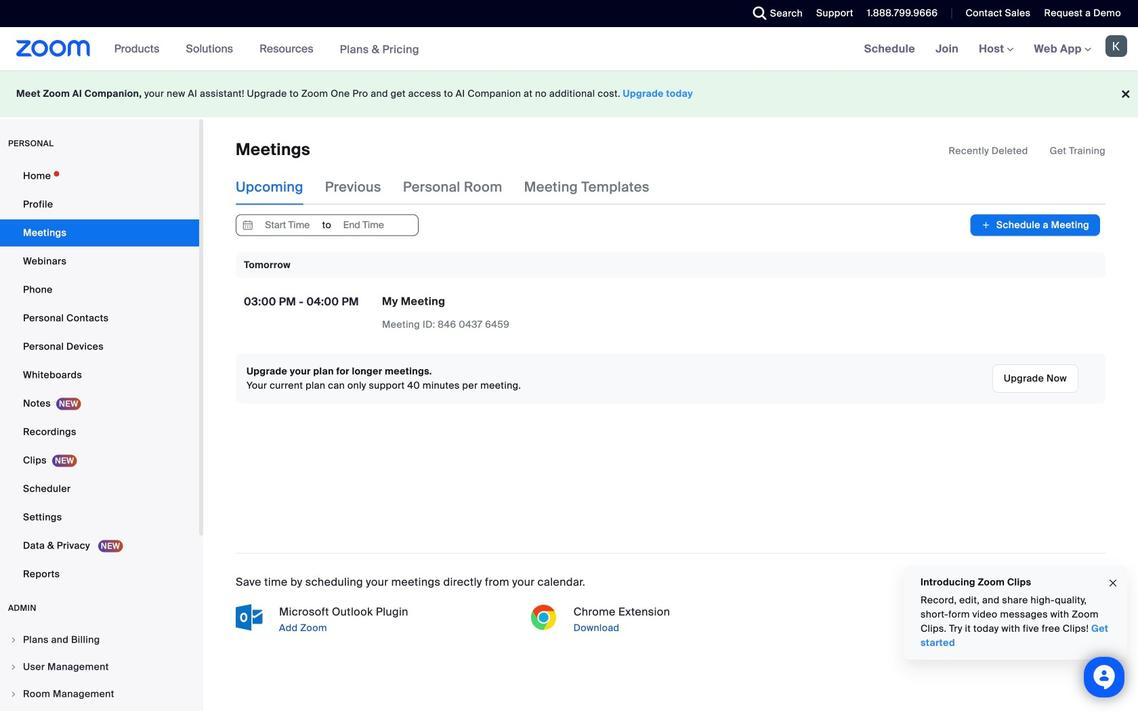 Task type: describe. For each thing, give the bounding box(es) containing it.
Date Range Picker End field
[[332, 215, 395, 235]]

3 menu item from the top
[[0, 682, 199, 707]]

product information navigation
[[104, 27, 429, 71]]

1 menu item from the top
[[0, 627, 199, 653]]

profile picture image
[[1106, 35, 1127, 57]]

meetings navigation
[[854, 27, 1138, 71]]

1 right image from the top
[[9, 636, 18, 644]]

zoom logo image
[[16, 40, 91, 57]]

1 vertical spatial application
[[382, 294, 619, 332]]

Date Range Picker Start field
[[256, 215, 319, 235]]

2 right image from the top
[[9, 690, 18, 699]]

my meeting element
[[382, 294, 445, 309]]

add image
[[981, 218, 991, 232]]

0 vertical spatial application
[[949, 144, 1106, 158]]



Task type: vqa. For each thing, say whether or not it's contained in the screenshot.
Search
no



Task type: locate. For each thing, give the bounding box(es) containing it.
date image
[[240, 215, 256, 235]]

1 horizontal spatial application
[[949, 144, 1106, 158]]

banner
[[0, 27, 1138, 71]]

application
[[949, 144, 1106, 158], [382, 294, 619, 332]]

0 horizontal spatial application
[[382, 294, 619, 332]]

1 vertical spatial menu item
[[0, 654, 199, 680]]

personal menu menu
[[0, 163, 199, 589]]

right image
[[9, 663, 18, 671]]

0 vertical spatial menu item
[[0, 627, 199, 653]]

right image down right image
[[9, 690, 18, 699]]

close image
[[1108, 576, 1119, 591]]

right image
[[9, 636, 18, 644], [9, 690, 18, 699]]

admin menu menu
[[0, 627, 199, 711]]

footer
[[0, 70, 1138, 117]]

menu item
[[0, 627, 199, 653], [0, 654, 199, 680], [0, 682, 199, 707]]

tabs of meeting tab list
[[236, 170, 671, 205]]

0 vertical spatial right image
[[9, 636, 18, 644]]

2 menu item from the top
[[0, 654, 199, 680]]

2 vertical spatial menu item
[[0, 682, 199, 707]]

right image up right image
[[9, 636, 18, 644]]

1 vertical spatial right image
[[9, 690, 18, 699]]



